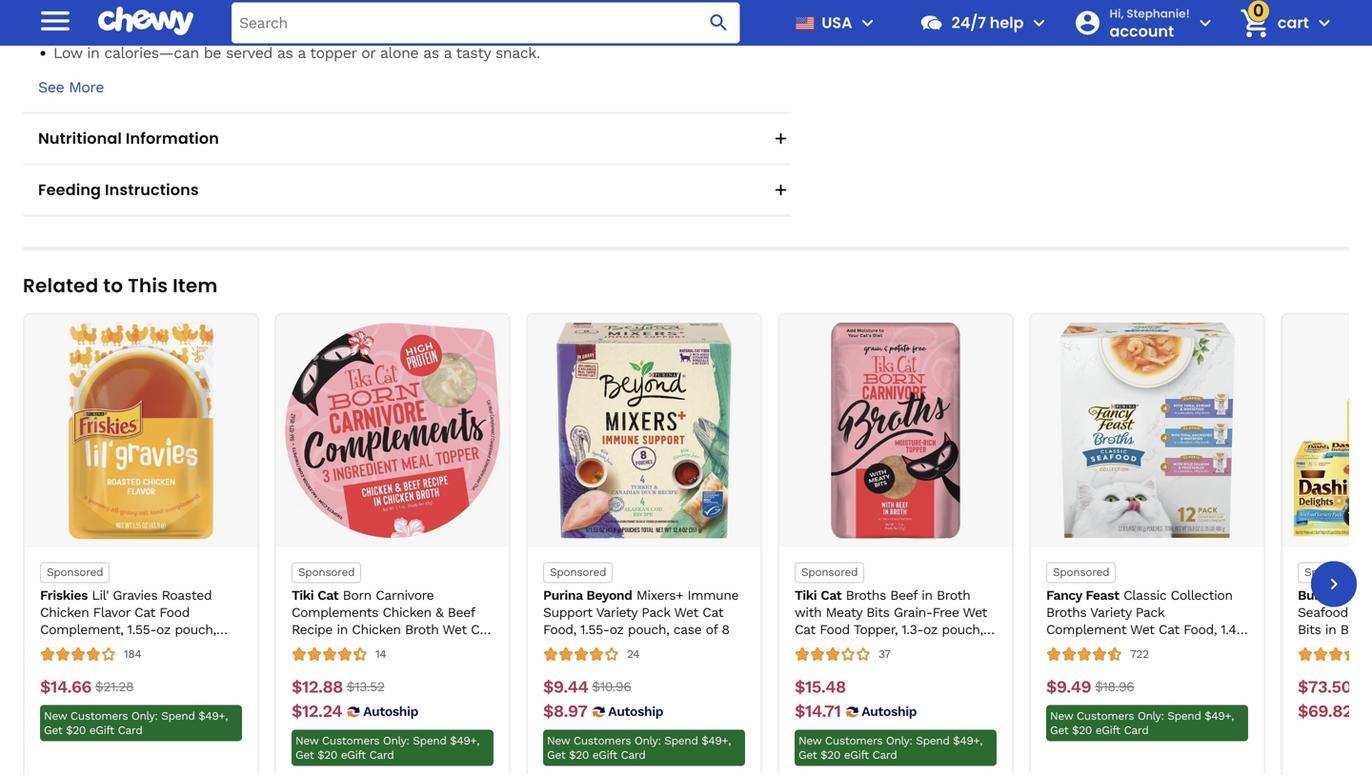 Task type: describe. For each thing, give the bounding box(es) containing it.
new customers only: spend $49+, get $20 egift card for $14.66
[[44, 710, 228, 738]]

2.1-
[[374, 640, 394, 655]]

free
[[94, 6, 122, 24]]

new for $14.66
[[44, 710, 67, 723]]

$73.50
[[1298, 677, 1351, 697]]

$9.49
[[1046, 677, 1091, 697]]

help
[[990, 12, 1024, 33]]

wet inside classic collection broths variety pack complement wet cat food, 1.4- oz pouch, case of 12
[[1130, 622, 1154, 638]]

feeding instructions image
[[771, 181, 790, 200]]

chewy home image
[[98, 0, 193, 42]]

alone
[[380, 44, 418, 62]]

100%
[[53, 6, 89, 24]]

24/7
[[951, 12, 986, 33]]

born carnivore complements chicken & beef recipe in chicken broth wet cat food topper, 2.1-oz, case of 8
[[292, 588, 492, 655]]

100% free of sugar, starch, salt, grains, by-products, fillers, artificial flavors and colors. crafted with high-quality proteins. low in calories—can be served as a topper or alone as a tasty snack.
[[53, 6, 657, 62]]

1.55- for food,
[[580, 622, 609, 638]]

$21.28 text field
[[95, 677, 134, 698]]

pack for classic
[[1136, 605, 1164, 621]]

card for $9.49
[[1124, 724, 1148, 738]]

classic collection broths variety pack complement wet cat food, 1.4- oz pouch, case of 12
[[1046, 588, 1243, 655]]

$9.44 $10.96
[[543, 677, 631, 697]]

egift down $12.24 text field
[[341, 749, 366, 762]]

pouch, inside lil' gravies roasted chicken flavor cat food complement, 1.55-oz pouch, case of 16
[[175, 622, 216, 638]]

oz,
[[394, 640, 411, 655]]

egift for $14.66
[[89, 724, 114, 738]]

$14.71 text field
[[795, 702, 841, 723]]

$69.82 text field
[[1298, 702, 1352, 723]]

broths beef in broth with meaty bits grain-free wet cat food topper, 1.3-oz pouch, case of 12
[[795, 588, 987, 655]]

crafted
[[53, 25, 105, 43]]

$14.66 $21.28
[[40, 677, 134, 697]]

beef inside broths beef in broth with meaty bits grain-free wet cat food topper, 1.3-oz pouch, case of 12
[[890, 588, 917, 604]]

variety for fancy feast
[[1090, 605, 1131, 621]]

2 as from the left
[[423, 44, 439, 62]]

chewy support image
[[919, 10, 944, 35]]

support
[[543, 605, 592, 621]]

high-
[[145, 25, 182, 43]]

products,
[[349, 6, 416, 24]]

collection
[[1171, 588, 1233, 604]]

food inside born carnivore complements chicken & beef recipe in chicken broth wet cat food topper, 2.1-oz, case of 8
[[292, 640, 322, 655]]

$9.49 text field
[[1046, 677, 1091, 698]]

1.4-
[[1221, 622, 1243, 638]]

get down $8.97 text box
[[547, 749, 565, 762]]

3 autoship from the left
[[862, 704, 917, 720]]

nutritional information
[[38, 128, 219, 149]]

proteins.
[[233, 25, 295, 43]]

food, inside mixers+ immune support variety pack wet cat food, 1.55-oz pouch, case of 8
[[543, 622, 576, 638]]

friskies lil' gravies roasted chicken flavor cat food complement, 1.55-oz pouch, case of 16 image
[[32, 323, 250, 540]]

sugar,
[[145, 6, 185, 24]]

to
[[103, 273, 123, 299]]

instructions
[[105, 179, 199, 201]]

egift for $15.48
[[844, 749, 869, 762]]

bits
[[866, 605, 890, 621]]

$73.50 text field
[[1298, 677, 1351, 698]]

pouch, inside mixers+ immune support variety pack wet cat food, 1.55-oz pouch, case of 8
[[628, 622, 669, 638]]

meaty
[[826, 605, 862, 621]]

24/7 help link
[[911, 0, 1024, 46]]

cart link
[[1232, 0, 1309, 46]]

born
[[343, 588, 371, 604]]

fancy feast classic collection broths variety pack complement wet cat food, 1.4-oz pouch, case of 12 image
[[1039, 323, 1256, 540]]

14
[[375, 648, 386, 661]]

get for $9.49
[[1050, 724, 1068, 738]]

feeding instructions
[[38, 179, 199, 201]]

tiki cat born carnivore complements chicken & beef recipe in chicken broth wet cat food topper, 2.1-oz, case of 8 image
[[284, 323, 501, 540]]

flavor
[[93, 605, 130, 621]]

get for $14.66
[[44, 724, 62, 738]]

calories—can
[[104, 44, 199, 62]]

$12.88 $13.52
[[292, 677, 385, 697]]

sponsored for $14.66
[[47, 566, 103, 579]]

$12.24
[[292, 702, 342, 722]]

and
[[579, 6, 606, 24]]

free
[[932, 605, 959, 621]]

with inside the 100% free of sugar, starch, salt, grains, by-products, fillers, artificial flavors and colors. crafted with high-quality proteins. low in calories—can be served as a topper or alone as a tasty snack.
[[110, 25, 140, 43]]

spend for $15.48
[[916, 735, 950, 748]]

broth inside broths beef in broth with meaty bits grain-free wet cat food topper, 1.3-oz pouch, case of 12
[[937, 588, 970, 604]]

Search text field
[[232, 2, 740, 43]]

2 a from the left
[[444, 44, 451, 62]]

food, inside classic collection broths variety pack complement wet cat food, 1.4- oz pouch, case of 12
[[1184, 622, 1217, 638]]

$49+, for $9.49
[[1205, 710, 1234, 723]]

pouch, inside classic collection broths variety pack complement wet cat food, 1.4- oz pouch, case of 12
[[1065, 640, 1106, 655]]

chicken for &
[[382, 605, 431, 621]]

customers for $14.66
[[70, 710, 128, 723]]

be
[[204, 44, 221, 62]]

in inside broths beef in broth with meaty bits grain-free wet cat food topper, 1.3-oz pouch, case of 12
[[921, 588, 932, 604]]

cat inside born carnivore complements chicken & beef recipe in chicken broth wet cat food topper, 2.1-oz, case of 8
[[471, 622, 492, 638]]

$12.88 text field
[[292, 677, 343, 698]]

$10.96 text field
[[592, 677, 631, 698]]

information
[[126, 128, 219, 149]]

184
[[124, 648, 141, 661]]

lil'
[[92, 588, 109, 604]]

$14.66 text field
[[40, 677, 91, 698]]

$10.96
[[592, 680, 631, 695]]

spend for $14.66
[[161, 710, 195, 723]]

inab
[[1298, 588, 1372, 655]]

16
[[88, 640, 100, 655]]

$8.97 text field
[[543, 702, 587, 723]]

722
[[1130, 648, 1149, 661]]

2 sponsored from the left
[[298, 566, 355, 579]]

tasty
[[456, 44, 491, 62]]

quality
[[182, 25, 229, 43]]

beyond
[[586, 588, 632, 604]]

stephanie!
[[1127, 5, 1190, 21]]

new customers only: spend $49+, get $20 egift card for $15.48
[[798, 735, 982, 762]]

help menu image
[[1028, 11, 1050, 34]]

pouch, inside broths beef in broth with meaty bits grain-free wet cat food topper, 1.3-oz pouch, case of 12
[[942, 622, 983, 638]]

gravies
[[113, 588, 157, 604]]

new customers only: spend $49+, get $20 egift card down $10.96 text field
[[547, 735, 731, 762]]

new down $12.24 text field
[[295, 735, 318, 748]]

feeding
[[38, 179, 101, 201]]

of inside broths beef in broth with meaty bits grain-free wet cat food topper, 1.3-oz pouch, case of 12
[[827, 640, 839, 655]]

$8.97
[[543, 702, 587, 722]]

$9.44
[[543, 677, 588, 697]]

37
[[878, 648, 890, 661]]

usa
[[822, 12, 852, 33]]

variety for purina beyond
[[596, 605, 637, 621]]

purina beyond mixers+ immune support variety pack wet cat food, 1.55-oz pouch, case of 8 image
[[535, 323, 753, 540]]

12 inside classic collection broths variety pack complement wet cat food, 1.4- oz pouch, case of 12
[[1158, 640, 1170, 655]]

immune
[[687, 588, 739, 604]]

$49+, for $14.66
[[198, 710, 228, 723]]

topper, inside born carnivore complements chicken & beef recipe in chicken broth wet cat food topper, 2.1-oz, case of 8
[[326, 640, 370, 655]]

purina
[[543, 588, 583, 604]]

customers down $8.97 text box
[[573, 735, 631, 748]]

menu image
[[36, 2, 74, 40]]

$12.24 text field
[[292, 702, 342, 723]]

$20 down $12.24 text field
[[317, 749, 337, 762]]

list containing $14.66
[[23, 313, 1372, 775]]

menu image
[[856, 11, 879, 34]]

complement
[[1046, 622, 1126, 638]]

this
[[128, 273, 168, 299]]

related to this item
[[23, 273, 218, 299]]

topper, inside broths beef in broth with meaty bits grain-free wet cat food topper, 1.3-oz pouch, case of 12
[[854, 622, 898, 638]]

colors.
[[610, 6, 657, 24]]

&
[[436, 605, 443, 621]]

$9.44 text field
[[543, 677, 588, 698]]

$13.52
[[347, 680, 385, 695]]

$18.96
[[1095, 680, 1134, 695]]

of inside lil' gravies roasted chicken flavor cat food complement, 1.55-oz pouch, case of 16
[[72, 640, 84, 655]]

sponsored for $15.48
[[801, 566, 858, 579]]

broths inside broths beef in broth with meaty bits grain-free wet cat food topper, 1.3-oz pouch, case of 12
[[846, 588, 886, 604]]

get for $15.48
[[798, 749, 817, 762]]

case inside classic collection broths variety pack complement wet cat food, 1.4- oz pouch, case of 12
[[1110, 640, 1138, 655]]

$73.50 $69.82
[[1298, 677, 1352, 722]]



Task type: locate. For each thing, give the bounding box(es) containing it.
0 vertical spatial food
[[159, 605, 190, 621]]

2 autoship from the left
[[608, 704, 663, 720]]

1 horizontal spatial pack
[[1136, 605, 1164, 621]]

1 1.55- from the left
[[127, 622, 156, 638]]

grain-
[[894, 605, 932, 621]]

cat inside classic collection broths variety pack complement wet cat food, 1.4- oz pouch, case of 12
[[1159, 622, 1179, 638]]

2 vertical spatial in
[[337, 622, 348, 638]]

1 horizontal spatial as
[[423, 44, 439, 62]]

1 horizontal spatial tiki
[[795, 588, 817, 604]]

in down complements
[[337, 622, 348, 638]]

get down $14.66 text field
[[44, 724, 62, 738]]

autoship for $12.88
[[363, 704, 418, 720]]

customers for $9.49
[[1077, 710, 1134, 723]]

tiki cat up complements
[[292, 588, 339, 604]]

cart menu image
[[1313, 11, 1336, 34]]

0 horizontal spatial pack
[[641, 605, 670, 621]]

served
[[226, 44, 272, 62]]

broths up bits
[[846, 588, 886, 604]]

broth
[[937, 588, 970, 604], [405, 622, 439, 638]]

new customers only: spend $49+, get $20 egift card for $9.49
[[1050, 710, 1234, 738]]

tiki
[[292, 588, 314, 604], [795, 588, 817, 604]]

$15.48
[[795, 677, 846, 697]]

new for $9.49
[[1050, 710, 1073, 723]]

0 horizontal spatial autoship
[[363, 704, 418, 720]]

0 horizontal spatial a
[[298, 44, 305, 62]]

case inside mixers+ immune support variety pack wet cat food, 1.55-oz pouch, case of 8
[[673, 622, 702, 638]]

complement,
[[40, 622, 123, 638]]

tiki up the $15.48
[[795, 588, 817, 604]]

$20 down $9.49 $18.96 on the bottom right of page
[[1072, 724, 1092, 738]]

case inside born carnivore complements chicken & beef recipe in chicken broth wet cat food topper, 2.1-oz, case of 8
[[415, 640, 444, 655]]

mixers+ immune support variety pack wet cat food, 1.55-oz pouch, case of 8
[[543, 588, 739, 638]]

of down the immune
[[706, 622, 717, 638]]

customers down $14.66 $21.28
[[70, 710, 128, 723]]

customers down $12.24 text field
[[322, 735, 379, 748]]

chicken
[[40, 605, 89, 621], [382, 605, 431, 621], [352, 622, 401, 638]]

in inside the 100% free of sugar, starch, salt, grains, by-products, fillers, artificial flavors and colors. crafted with high-quality proteins. low in calories—can be served as a topper or alone as a tasty snack.
[[87, 44, 100, 62]]

$20 for $14.66
[[66, 724, 86, 738]]

in up grain-
[[921, 588, 932, 604]]

of inside born carnivore complements chicken & beef recipe in chicken broth wet cat food topper, 2.1-oz, case of 8
[[448, 640, 460, 655]]

of
[[126, 6, 140, 24], [706, 622, 717, 638], [72, 640, 84, 655], [448, 640, 460, 655], [827, 640, 839, 655], [1142, 640, 1154, 655]]

8 right oz,
[[464, 640, 472, 655]]

topper, left 14
[[326, 640, 370, 655]]

as down proteins.
[[277, 44, 293, 62]]

1 horizontal spatial 1.55-
[[580, 622, 609, 638]]

card for $14.66
[[118, 724, 142, 738]]

of right free
[[126, 6, 140, 24]]

1 food, from the left
[[543, 622, 576, 638]]

8 inside mixers+ immune support variety pack wet cat food, 1.55-oz pouch, case of 8
[[722, 622, 729, 638]]

1.55- inside mixers+ immune support variety pack wet cat food, 1.55-oz pouch, case of 8
[[580, 622, 609, 638]]

$18.96 text field
[[1095, 677, 1134, 698]]

pouch, down complement
[[1065, 640, 1106, 655]]

2 variety from the left
[[1090, 605, 1131, 621]]

5 sponsored from the left
[[1053, 566, 1109, 579]]

0 horizontal spatial broths
[[846, 588, 886, 604]]

variety down beyond at the left of the page
[[596, 605, 637, 621]]

1.55-
[[127, 622, 156, 638], [580, 622, 609, 638]]

autoship down $10.96 text field
[[608, 704, 663, 720]]

$49+, for $15.48
[[953, 735, 982, 748]]

only: for $15.48
[[886, 735, 912, 748]]

24
[[627, 648, 640, 661]]

egift
[[89, 724, 114, 738], [1095, 724, 1120, 738], [341, 749, 366, 762], [592, 749, 617, 762], [844, 749, 869, 762]]

0 horizontal spatial topper,
[[326, 640, 370, 655]]

tiki cat
[[292, 588, 339, 604], [795, 588, 842, 604]]

$20 down $14.71 'text field'
[[820, 749, 840, 762]]

carnivore
[[376, 588, 434, 604]]

0 vertical spatial with
[[110, 25, 140, 43]]

flavors
[[528, 6, 575, 24]]

1 horizontal spatial food
[[292, 640, 322, 655]]

1 vertical spatial broths
[[1046, 605, 1086, 621]]

1 vertical spatial in
[[921, 588, 932, 604]]

beef up grain-
[[890, 588, 917, 604]]

1 horizontal spatial autoship
[[608, 704, 663, 720]]

customers down $18.96 text field
[[1077, 710, 1134, 723]]

in
[[87, 44, 100, 62], [921, 588, 932, 604], [337, 622, 348, 638]]

food down recipe
[[292, 640, 322, 655]]

case inside broths beef in broth with meaty bits grain-free wet cat food topper, 1.3-oz pouch, case of 12
[[795, 640, 823, 655]]

$20 down $14.66 text field
[[66, 724, 86, 738]]

$15.48 text field
[[795, 677, 846, 698]]

food down meaty
[[820, 622, 850, 638]]

broth inside born carnivore complements chicken & beef recipe in chicken broth wet cat food topper, 2.1-oz, case of 8
[[405, 622, 439, 638]]

variety
[[596, 605, 637, 621], [1090, 605, 1131, 621]]

pouch, down roasted
[[175, 622, 216, 638]]

8
[[722, 622, 729, 638], [464, 640, 472, 655]]

1 vertical spatial with
[[795, 605, 822, 621]]

with
[[110, 25, 140, 43], [795, 605, 822, 621]]

chicken down 'friskies'
[[40, 605, 89, 621]]

case inside lil' gravies roasted chicken flavor cat food complement, 1.55-oz pouch, case of 16
[[40, 640, 68, 655]]

1 horizontal spatial food,
[[1184, 622, 1217, 638]]

1 horizontal spatial with
[[795, 605, 822, 621]]

8 down the immune
[[722, 622, 729, 638]]

topper
[[310, 44, 356, 62]]

1 horizontal spatial beef
[[890, 588, 917, 604]]

new down $9.49 text box
[[1050, 710, 1073, 723]]

0 vertical spatial beef
[[890, 588, 917, 604]]

food,
[[543, 622, 576, 638], [1184, 622, 1217, 638]]

0 horizontal spatial beef
[[448, 605, 475, 621]]

of inside classic collection broths variety pack complement wet cat food, 1.4- oz pouch, case of 12
[[1142, 640, 1154, 655]]

of inside mixers+ immune support variety pack wet cat food, 1.55-oz pouch, case of 8
[[706, 622, 717, 638]]

6 sponsored from the left
[[1304, 566, 1361, 579]]

new for $15.48
[[798, 735, 821, 748]]

oz inside classic collection broths variety pack complement wet cat food, 1.4- oz pouch, case of 12
[[1046, 640, 1060, 655]]

roasted
[[162, 588, 212, 604]]

1 horizontal spatial 8
[[722, 622, 729, 638]]

pouch, up 24
[[628, 622, 669, 638]]

tiki for $14.71
[[795, 588, 817, 604]]

1 horizontal spatial a
[[444, 44, 451, 62]]

get down $12.24 text field
[[295, 749, 314, 762]]

case up $18.96
[[1110, 640, 1138, 655]]

2 horizontal spatial autoship
[[862, 704, 917, 720]]

1 vertical spatial beef
[[448, 605, 475, 621]]

purina beyond
[[543, 588, 632, 604]]

sponsored up 'friskies'
[[47, 566, 103, 579]]

feast
[[1086, 588, 1119, 604]]

case down the immune
[[673, 622, 702, 638]]

0 horizontal spatial 1.55-
[[127, 622, 156, 638]]

of left 16
[[72, 640, 84, 655]]

sponsored for $73.50
[[1304, 566, 1361, 579]]

pack inside mixers+ immune support variety pack wet cat food, 1.55-oz pouch, case of 8
[[641, 605, 670, 621]]

1 horizontal spatial topper,
[[854, 622, 898, 638]]

chicken up 2.1-
[[352, 622, 401, 638]]

wet down '&'
[[442, 622, 467, 638]]

in inside born carnivore complements chicken & beef recipe in chicken broth wet cat food topper, 2.1-oz, case of 8
[[337, 622, 348, 638]]

case up the $15.48
[[795, 640, 823, 655]]

broths down fancy at the bottom of the page
[[1046, 605, 1086, 621]]

1 horizontal spatial tiki cat
[[795, 588, 842, 604]]

get down $9.49 text box
[[1050, 724, 1068, 738]]

food, left 1.4-
[[1184, 622, 1217, 638]]

tiki cat for $14.71
[[795, 588, 842, 604]]

1 vertical spatial topper,
[[326, 640, 370, 655]]

24/7 help
[[951, 12, 1024, 33]]

bundle:
[[1298, 588, 1345, 604]]

egift down $18.96 text field
[[1095, 724, 1120, 738]]

pack for mixers+
[[641, 605, 670, 621]]

fancy
[[1046, 588, 1082, 604]]

new down $14.71 'text field'
[[798, 735, 821, 748]]

egift down '$15.48' text box
[[844, 749, 869, 762]]

of right oz,
[[448, 640, 460, 655]]

of down meaty
[[827, 640, 839, 655]]

0 vertical spatial 8
[[722, 622, 729, 638]]

2 vertical spatial food
[[292, 640, 322, 655]]

sponsored up fancy feast
[[1053, 566, 1109, 579]]

only: for $14.66
[[131, 710, 158, 723]]

nutritional information image
[[771, 129, 790, 148]]

variety inside classic collection broths variety pack complement wet cat food, 1.4- oz pouch, case of 12
[[1090, 605, 1131, 621]]

submit search image
[[708, 11, 730, 34]]

starch,
[[190, 6, 238, 24]]

mixers+
[[636, 588, 683, 604]]

food inside lil' gravies roasted chicken flavor cat food complement, 1.55-oz pouch, case of 16
[[159, 605, 190, 621]]

1 vertical spatial food
[[820, 622, 850, 638]]

2 1.55- from the left
[[580, 622, 609, 638]]

sponsored up born
[[298, 566, 355, 579]]

$12.88
[[292, 677, 343, 697]]

0 vertical spatial broths
[[846, 588, 886, 604]]

tiki cat up meaty
[[795, 588, 842, 604]]

pouch,
[[175, 622, 216, 638], [628, 622, 669, 638], [942, 622, 983, 638], [1065, 640, 1106, 655]]

wet up the 722
[[1130, 622, 1154, 638]]

item
[[173, 273, 218, 299]]

1 horizontal spatial variety
[[1090, 605, 1131, 621]]

1 pack from the left
[[641, 605, 670, 621]]

cart
[[1278, 12, 1309, 33]]

with down free
[[110, 25, 140, 43]]

case right oz,
[[415, 640, 444, 655]]

1 sponsored from the left
[[47, 566, 103, 579]]

0 vertical spatial in
[[87, 44, 100, 62]]

1 as from the left
[[277, 44, 293, 62]]

variety down feast
[[1090, 605, 1131, 621]]

$14.66
[[40, 677, 91, 697]]

0 horizontal spatial with
[[110, 25, 140, 43]]

oz down beyond at the left of the page
[[609, 622, 624, 638]]

12 right the 722
[[1158, 640, 1170, 655]]

autoship down $13.52 text box
[[363, 704, 418, 720]]

1.55- down 'support'
[[580, 622, 609, 638]]

1 autoship from the left
[[363, 704, 418, 720]]

$20 for $15.48
[[820, 749, 840, 762]]

items image
[[1238, 6, 1271, 40]]

sponsored for $9.49
[[1053, 566, 1109, 579]]

more
[[69, 78, 104, 96]]

0 horizontal spatial variety
[[596, 605, 637, 621]]

autoship for $9.44
[[608, 704, 663, 720]]

1 horizontal spatial in
[[337, 622, 348, 638]]

1.55- for complement,
[[127, 622, 156, 638]]

1.55- inside lil' gravies roasted chicken flavor cat food complement, 1.55-oz pouch, case of 16
[[127, 622, 156, 638]]

oz inside broths beef in broth with meaty bits grain-free wet cat food topper, 1.3-oz pouch, case of 12
[[923, 622, 938, 638]]

chicken down carnivore
[[382, 605, 431, 621]]

wet inside mixers+ immune support variety pack wet cat food, 1.55-oz pouch, case of 8
[[674, 605, 698, 621]]

food, down 'support'
[[543, 622, 576, 638]]

0 horizontal spatial tiki
[[292, 588, 314, 604]]

sponsored up meaty
[[801, 566, 858, 579]]

customers down $14.71 'text field'
[[825, 735, 882, 748]]

8 inside born carnivore complements chicken & beef recipe in chicken broth wet cat food topper, 2.1-oz, case of 8
[[464, 640, 472, 655]]

sponsored up bundle:
[[1304, 566, 1361, 579]]

hi, stephanie! account
[[1110, 5, 1190, 42]]

new customers only: spend $49+, get $20 egift card
[[44, 710, 228, 738], [1050, 710, 1234, 738], [295, 735, 479, 762], [547, 735, 731, 762], [798, 735, 982, 762]]

artificial
[[468, 6, 523, 24]]

a left topper
[[298, 44, 305, 62]]

0 vertical spatial topper,
[[854, 622, 898, 638]]

new customers only: spend $49+, get $20 egift card down $21.28 text field
[[44, 710, 228, 738]]

0 horizontal spatial broth
[[405, 622, 439, 638]]

0 horizontal spatial food
[[159, 605, 190, 621]]

of inside the 100% free of sugar, starch, salt, grains, by-products, fillers, artificial flavors and colors. crafted with high-quality proteins. low in calories—can be served as a topper or alone as a tasty snack.
[[126, 6, 140, 24]]

lil' gravies roasted chicken flavor cat food complement, 1.55-oz pouch, case of 16
[[40, 588, 216, 655]]

1 tiki cat from the left
[[292, 588, 339, 604]]

1 variety from the left
[[596, 605, 637, 621]]

in down crafted
[[87, 44, 100, 62]]

list
[[23, 313, 1372, 775]]

egift for $9.49
[[1095, 724, 1120, 738]]

card
[[118, 724, 142, 738], [1124, 724, 1148, 738], [369, 749, 394, 762], [621, 749, 645, 762], [872, 749, 897, 762]]

$14.71
[[795, 702, 841, 722]]

4 sponsored from the left
[[801, 566, 858, 579]]

account menu image
[[1194, 11, 1217, 34]]

2 tiki cat from the left
[[795, 588, 842, 604]]

12 down meaty
[[843, 640, 855, 655]]

12
[[843, 640, 855, 655], [1158, 640, 1170, 655]]

salt,
[[242, 6, 272, 24]]

cat inside broths beef in broth with meaty bits grain-free wet cat food topper, 1.3-oz pouch, case of 12
[[795, 622, 815, 638]]

hi,
[[1110, 5, 1124, 21]]

0 vertical spatial broth
[[937, 588, 970, 604]]

2 food, from the left
[[1184, 622, 1217, 638]]

wet inside born carnivore complements chicken & beef recipe in chicken broth wet cat food topper, 2.1-oz, case of 8
[[442, 622, 467, 638]]

0 horizontal spatial tiki cat
[[292, 588, 339, 604]]

oz inside mixers+ immune support variety pack wet cat food, 1.55-oz pouch, case of 8
[[609, 622, 624, 638]]

food down roasted
[[159, 605, 190, 621]]

fillers,
[[420, 6, 463, 24]]

card for $15.48
[[872, 749, 897, 762]]

1.55- up 184
[[127, 622, 156, 638]]

topper, down bits
[[854, 622, 898, 638]]

get down $14.71 'text field'
[[798, 749, 817, 762]]

complements
[[292, 605, 378, 621]]

wet inside broths beef in broth with meaty bits grain-free wet cat food topper, 1.3-oz pouch, case of 12
[[963, 605, 987, 621]]

new customers only: spend $49+, get $20 egift card down $18.96 text field
[[1050, 710, 1234, 738]]

or
[[361, 44, 375, 62]]

new customers only: spend $49+, get $20 egift card down $14.71 'text field'
[[798, 735, 982, 762]]

new down $14.66 text field
[[44, 710, 67, 723]]

1 horizontal spatial 12
[[1158, 640, 1170, 655]]

of down "classic"
[[1142, 640, 1154, 655]]

grains,
[[276, 6, 322, 24]]

2 pack from the left
[[1136, 605, 1164, 621]]

oz
[[156, 622, 171, 638], [609, 622, 624, 638], [923, 622, 938, 638], [1046, 640, 1060, 655]]

1 horizontal spatial broth
[[937, 588, 970, 604]]

with inside broths beef in broth with meaty bits grain-free wet cat food topper, 1.3-oz pouch, case of 12
[[795, 605, 822, 621]]

oz down complement
[[1046, 640, 1060, 655]]

food inside broths beef in broth with meaty bits grain-free wet cat food topper, 1.3-oz pouch, case of 12
[[820, 622, 850, 638]]

3 sponsored from the left
[[550, 566, 606, 579]]

0 horizontal spatial in
[[87, 44, 100, 62]]

$49+,
[[198, 710, 228, 723], [1205, 710, 1234, 723], [450, 735, 479, 748], [702, 735, 731, 748], [953, 735, 982, 748]]

new customers only: spend $49+, get $20 egift card down $13.52 text box
[[295, 735, 479, 762]]

cat inside mixers+ immune support variety pack wet cat food, 1.55-oz pouch, case of 8
[[702, 605, 723, 621]]

pack inside classic collection broths variety pack complement wet cat food, 1.4- oz pouch, case of 12
[[1136, 605, 1164, 621]]

1 tiki from the left
[[292, 588, 314, 604]]

oz inside lil' gravies roasted chicken flavor cat food complement, 1.55-oz pouch, case of 16
[[156, 622, 171, 638]]

wet
[[674, 605, 698, 621], [963, 605, 987, 621], [442, 622, 467, 638], [1130, 622, 1154, 638]]

new
[[44, 710, 67, 723], [1050, 710, 1073, 723], [295, 735, 318, 748], [547, 735, 570, 748], [798, 735, 821, 748]]

2 tiki from the left
[[795, 588, 817, 604]]

spend
[[161, 710, 195, 723], [1167, 710, 1201, 723], [413, 735, 446, 748], [664, 735, 698, 748], [916, 735, 950, 748]]

a left tasty
[[444, 44, 451, 62]]

broth down '&'
[[405, 622, 439, 638]]

1 vertical spatial 8
[[464, 640, 472, 655]]

0 horizontal spatial food,
[[543, 622, 576, 638]]

autoship down 37
[[862, 704, 917, 720]]

pack down "classic"
[[1136, 605, 1164, 621]]

2 horizontal spatial food
[[820, 622, 850, 638]]

cat inside lil' gravies roasted chicken flavor cat food complement, 1.55-oz pouch, case of 16
[[134, 605, 155, 621]]

as
[[277, 44, 293, 62], [423, 44, 439, 62]]

wet right free
[[963, 605, 987, 621]]

customers for $15.48
[[825, 735, 882, 748]]

friskies
[[40, 588, 88, 604]]

1 vertical spatial broth
[[405, 622, 439, 638]]

broths inside classic collection broths variety pack complement wet cat food, 1.4- oz pouch, case of 12
[[1046, 605, 1086, 621]]

$9.49 $18.96
[[1046, 677, 1134, 697]]

$13.52 text field
[[347, 677, 385, 698]]

0 horizontal spatial 8
[[464, 640, 472, 655]]

broth up free
[[937, 588, 970, 604]]

$20 down $8.97 text box
[[569, 749, 589, 762]]

tiki cat broths beef in broth with meaty bits grain-free wet cat food topper, 1.3-oz pouch, case of 12 image
[[787, 323, 1004, 540]]

fancy feast
[[1046, 588, 1119, 604]]

beef right '&'
[[448, 605, 475, 621]]

Product search field
[[232, 2, 740, 43]]

beef
[[890, 588, 917, 604], [448, 605, 475, 621]]

only: for $9.49
[[1138, 710, 1164, 723]]

low
[[53, 44, 82, 62]]

1 horizontal spatial broths
[[1046, 605, 1086, 621]]

variety inside mixers+ immune support variety pack wet cat food, 1.55-oz pouch, case of 8
[[596, 605, 637, 621]]

as right alone
[[423, 44, 439, 62]]

egift down $21.28 text field
[[89, 724, 114, 738]]

tiki for $12.24
[[292, 588, 314, 604]]

$20 for $9.49
[[1072, 724, 1092, 738]]

egift down $10.96 text field
[[592, 749, 617, 762]]

oz down roasted
[[156, 622, 171, 638]]

0 horizontal spatial as
[[277, 44, 293, 62]]

case down complement,
[[40, 640, 68, 655]]

1 12 from the left
[[843, 640, 855, 655]]

tiki cat for $12.24
[[292, 588, 339, 604]]

new down $8.97 text box
[[547, 735, 570, 748]]

snack.
[[495, 44, 540, 62]]

chicken inside lil' gravies roasted chicken flavor cat food complement, 1.55-oz pouch, case of 16
[[40, 605, 89, 621]]

pack down mixers+
[[641, 605, 670, 621]]

sponsored
[[47, 566, 103, 579], [298, 566, 355, 579], [550, 566, 606, 579], [801, 566, 858, 579], [1053, 566, 1109, 579], [1304, 566, 1361, 579]]

beef inside born carnivore complements chicken & beef recipe in chicken broth wet cat food topper, 2.1-oz, case of 8
[[448, 605, 475, 621]]

$21.28
[[95, 680, 134, 695]]

2 horizontal spatial in
[[921, 588, 932, 604]]

2 12 from the left
[[1158, 640, 1170, 655]]

1 a from the left
[[298, 44, 305, 62]]

spend for $9.49
[[1167, 710, 1201, 723]]

12 inside broths beef in broth with meaty bits grain-free wet cat food topper, 1.3-oz pouch, case of 12
[[843, 640, 855, 655]]

0 horizontal spatial 12
[[843, 640, 855, 655]]

chicken for flavor
[[40, 605, 89, 621]]

inaba dashi delight seafood flavored variety pack bits in broth cat food topping, 2.5-oz cup, case of 36 image
[[1290, 323, 1372, 540]]

oz down free
[[923, 622, 938, 638]]

with left meaty
[[795, 605, 822, 621]]

recipe
[[292, 622, 333, 638]]

pouch, down free
[[942, 622, 983, 638]]

customers
[[70, 710, 128, 723], [1077, 710, 1134, 723], [322, 735, 379, 748], [573, 735, 631, 748], [825, 735, 882, 748]]

usa button
[[788, 0, 879, 46]]

$69.82
[[1298, 702, 1352, 722]]

sponsored up purina beyond
[[550, 566, 606, 579]]

wet down mixers+
[[674, 605, 698, 621]]



Task type: vqa. For each thing, say whether or not it's contained in the screenshot.
choices related to Freeze-
no



